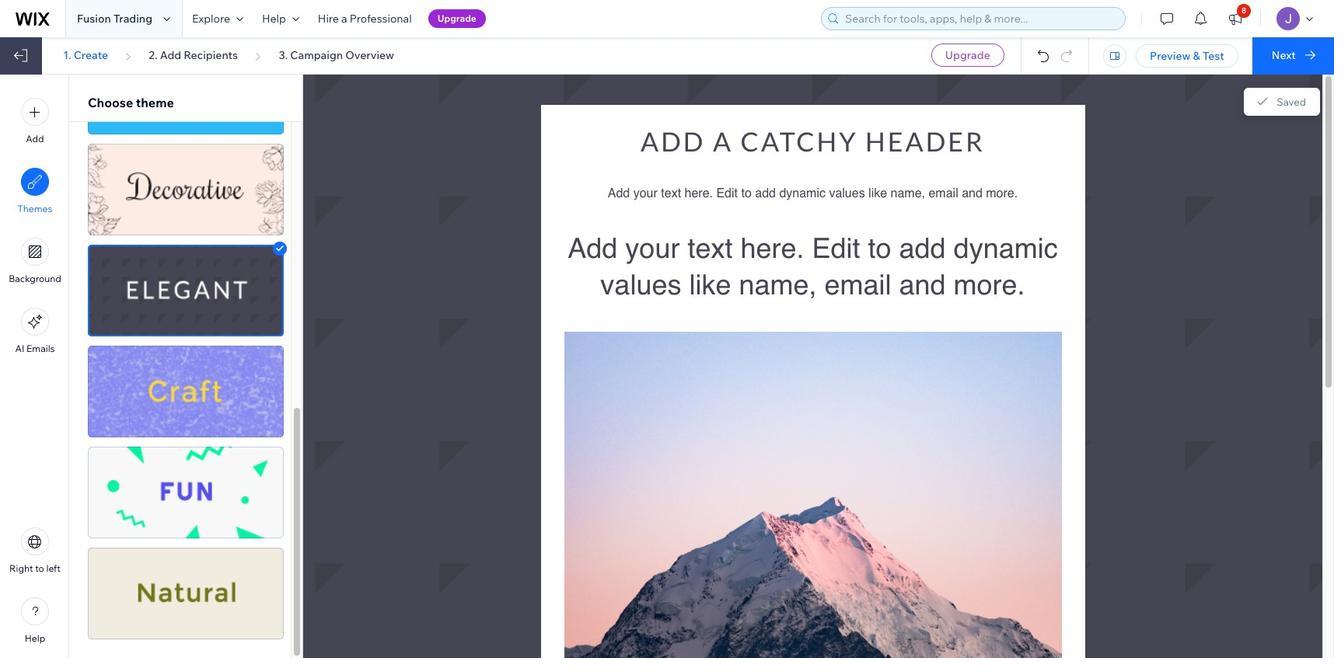 Task type: locate. For each thing, give the bounding box(es) containing it.
a for professional
[[342, 12, 347, 26]]

0 horizontal spatial to
[[35, 563, 44, 575]]

add your text here. edit to add dynamic values like name, email and more.
[[608, 187, 1018, 201], [568, 233, 1066, 301]]

upgrade button down search for tools, apps, help & more... field
[[932, 44, 1005, 67]]

values
[[830, 187, 865, 201], [601, 269, 682, 301]]

1 vertical spatial your
[[626, 233, 680, 265]]

1 horizontal spatial values
[[830, 187, 865, 201]]

text
[[661, 187, 681, 201], [688, 233, 733, 265]]

0 horizontal spatial help button
[[21, 598, 49, 645]]

0 vertical spatial text
[[661, 187, 681, 201]]

dynamic
[[780, 187, 826, 201], [954, 233, 1058, 265]]

0 vertical spatial and
[[962, 187, 983, 201]]

email
[[929, 187, 959, 201], [825, 269, 892, 301]]

0 horizontal spatial name,
[[739, 269, 817, 301]]

1 horizontal spatial add
[[900, 233, 946, 265]]

1 vertical spatial add your text here. edit to add dynamic values like name, email and more.
[[568, 233, 1066, 301]]

0 horizontal spatial here.
[[685, 187, 713, 201]]

0 horizontal spatial values
[[601, 269, 682, 301]]

like inside add your text here. edit to add dynamic values like name, email and more.
[[690, 269, 732, 301]]

add a catchy header
[[641, 125, 986, 157]]

1 vertical spatial edit
[[812, 233, 861, 265]]

1 horizontal spatial text
[[688, 233, 733, 265]]

add inside add your text here. edit to add dynamic values like name, email and more.
[[568, 233, 618, 265]]

a left catchy
[[713, 125, 734, 157]]

2 horizontal spatial to
[[868, 233, 892, 265]]

2 vertical spatial to
[[35, 563, 44, 575]]

ai emails button
[[15, 308, 55, 355]]

trading
[[114, 12, 152, 26]]

help button down "right to left"
[[21, 598, 49, 645]]

saved
[[1277, 96, 1307, 108]]

1 vertical spatial like
[[690, 269, 732, 301]]

upgrade
[[438, 12, 477, 24], [946, 48, 991, 62]]

1 vertical spatial help button
[[21, 598, 49, 645]]

1 horizontal spatial help button
[[253, 0, 309, 37]]

1 horizontal spatial and
[[962, 187, 983, 201]]

0 horizontal spatial upgrade
[[438, 12, 477, 24]]

upgrade right professional
[[438, 12, 477, 24]]

fusion trading
[[77, 12, 152, 26]]

2.
[[149, 48, 158, 62]]

1 horizontal spatial help
[[262, 12, 286, 26]]

0 vertical spatial add
[[755, 187, 776, 201]]

0 vertical spatial more.
[[987, 187, 1018, 201]]

Search for tools, apps, help & more... field
[[841, 8, 1121, 30]]

0 horizontal spatial add
[[755, 187, 776, 201]]

upgrade for left upgrade button
[[438, 12, 477, 24]]

help down "right to left"
[[25, 633, 45, 645]]

edit
[[717, 187, 738, 201], [812, 233, 861, 265]]

0 vertical spatial add your text here. edit to add dynamic values like name, email and more.
[[608, 187, 1018, 201]]

right to left button
[[9, 528, 61, 575]]

1 vertical spatial upgrade
[[946, 48, 991, 62]]

upgrade button right professional
[[428, 9, 486, 28]]

0 vertical spatial upgrade button
[[428, 9, 486, 28]]

0 vertical spatial values
[[830, 187, 865, 201]]

hire
[[318, 12, 339, 26]]

3. campaign overview link
[[279, 48, 394, 62]]

recipients
[[184, 48, 238, 62]]

1. create link
[[63, 48, 108, 62]]

0 horizontal spatial edit
[[717, 187, 738, 201]]

1 vertical spatial here.
[[741, 233, 805, 265]]

theme
[[136, 95, 174, 110]]

0 vertical spatial help
[[262, 12, 286, 26]]

0 horizontal spatial email
[[825, 269, 892, 301]]

to
[[742, 187, 752, 201], [868, 233, 892, 265], [35, 563, 44, 575]]

1 vertical spatial dynamic
[[954, 233, 1058, 265]]

upgrade button
[[428, 9, 486, 28], [932, 44, 1005, 67]]

a inside "link"
[[342, 12, 347, 26]]

0 vertical spatial like
[[869, 187, 888, 201]]

1 vertical spatial a
[[713, 125, 734, 157]]

preview & test
[[1151, 49, 1225, 63]]

1.
[[63, 48, 71, 62]]

1 horizontal spatial dynamic
[[954, 233, 1058, 265]]

1 horizontal spatial upgrade
[[946, 48, 991, 62]]

1 horizontal spatial a
[[713, 125, 734, 157]]

0 horizontal spatial and
[[900, 269, 946, 301]]

your
[[634, 187, 658, 201], [626, 233, 680, 265]]

3.
[[279, 48, 288, 62]]

1 vertical spatial email
[[825, 269, 892, 301]]

1 vertical spatial upgrade button
[[932, 44, 1005, 67]]

themes
[[18, 203, 52, 215]]

1 horizontal spatial email
[[929, 187, 959, 201]]

name,
[[891, 187, 926, 201], [739, 269, 817, 301]]

to inside add your text here. edit to add dynamic values like name, email and more.
[[868, 233, 892, 265]]

help button
[[253, 0, 309, 37], [21, 598, 49, 645]]

hire a professional link
[[309, 0, 421, 37]]

dynamic inside add your text here. edit to add dynamic values like name, email and more.
[[954, 233, 1058, 265]]

add inside add your text here. edit to add dynamic values like name, email and more.
[[900, 233, 946, 265]]

choose
[[88, 95, 133, 110]]

emails
[[27, 343, 55, 355]]

1 horizontal spatial here.
[[741, 233, 805, 265]]

like
[[869, 187, 888, 201], [690, 269, 732, 301]]

0 vertical spatial edit
[[717, 187, 738, 201]]

0 vertical spatial here.
[[685, 187, 713, 201]]

add
[[160, 48, 181, 62], [641, 125, 706, 157], [26, 133, 44, 145], [608, 187, 630, 201], [568, 233, 618, 265]]

1 vertical spatial more.
[[954, 269, 1026, 301]]

1 horizontal spatial like
[[869, 187, 888, 201]]

here.
[[685, 187, 713, 201], [741, 233, 805, 265]]

upgrade down search for tools, apps, help & more... field
[[946, 48, 991, 62]]

more.
[[987, 187, 1018, 201], [954, 269, 1026, 301]]

1 vertical spatial help
[[25, 633, 45, 645]]

add
[[755, 187, 776, 201], [900, 233, 946, 265]]

to inside button
[[35, 563, 44, 575]]

next
[[1272, 48, 1297, 62]]

ai
[[15, 343, 24, 355]]

1 vertical spatial text
[[688, 233, 733, 265]]

1 vertical spatial name,
[[739, 269, 817, 301]]

1 vertical spatial to
[[868, 233, 892, 265]]

help button up 3.
[[253, 0, 309, 37]]

add inside button
[[26, 133, 44, 145]]

left
[[46, 563, 61, 575]]

ai emails
[[15, 343, 55, 355]]

0 horizontal spatial dynamic
[[780, 187, 826, 201]]

help
[[262, 12, 286, 26], [25, 633, 45, 645]]

0 horizontal spatial upgrade button
[[428, 9, 486, 28]]

and
[[962, 187, 983, 201], [900, 269, 946, 301]]

a right hire
[[342, 12, 347, 26]]

help up 3.
[[262, 12, 286, 26]]

background button
[[9, 238, 61, 285]]

1 horizontal spatial name,
[[891, 187, 926, 201]]

a
[[342, 12, 347, 26], [713, 125, 734, 157]]

0 horizontal spatial like
[[690, 269, 732, 301]]

0 vertical spatial upgrade
[[438, 12, 477, 24]]

1 horizontal spatial upgrade button
[[932, 44, 1005, 67]]

1 vertical spatial and
[[900, 269, 946, 301]]

1 horizontal spatial to
[[742, 187, 752, 201]]

3. campaign overview
[[279, 48, 394, 62]]

next button
[[1253, 37, 1335, 75]]

0 vertical spatial a
[[342, 12, 347, 26]]

1 vertical spatial values
[[601, 269, 682, 301]]

0 horizontal spatial text
[[661, 187, 681, 201]]

0 horizontal spatial a
[[342, 12, 347, 26]]

1 vertical spatial add
[[900, 233, 946, 265]]

upgrade for the right upgrade button
[[946, 48, 991, 62]]



Task type: describe. For each thing, give the bounding box(es) containing it.
preview & test button
[[1137, 44, 1239, 68]]

explore
[[192, 12, 230, 26]]

email inside add your text here. edit to add dynamic values like name, email and more.
[[825, 269, 892, 301]]

professional
[[350, 12, 412, 26]]

0 vertical spatial your
[[634, 187, 658, 201]]

0 vertical spatial help button
[[253, 0, 309, 37]]

right
[[9, 563, 33, 575]]

0 vertical spatial dynamic
[[780, 187, 826, 201]]

1. create
[[63, 48, 108, 62]]

campaign
[[290, 48, 343, 62]]

right to left
[[9, 563, 61, 575]]

test
[[1203, 49, 1225, 63]]

your inside add your text here. edit to add dynamic values like name, email and more.
[[626, 233, 680, 265]]

0 horizontal spatial help
[[25, 633, 45, 645]]

background
[[9, 273, 61, 285]]

name, inside add your text here. edit to add dynamic values like name, email and more.
[[739, 269, 817, 301]]

text inside add your text here. edit to add dynamic values like name, email and more.
[[688, 233, 733, 265]]

more. inside add your text here. edit to add dynamic values like name, email and more.
[[954, 269, 1026, 301]]

0 vertical spatial name,
[[891, 187, 926, 201]]

choose theme
[[88, 95, 174, 110]]

1 horizontal spatial edit
[[812, 233, 861, 265]]

create
[[74, 48, 108, 62]]

and inside add your text here. edit to add dynamic values like name, email and more.
[[900, 269, 946, 301]]

overview
[[346, 48, 394, 62]]

preview
[[1151, 49, 1191, 63]]

0 vertical spatial to
[[742, 187, 752, 201]]

hire a professional
[[318, 12, 412, 26]]

values inside add your text here. edit to add dynamic values like name, email and more.
[[601, 269, 682, 301]]

0 vertical spatial email
[[929, 187, 959, 201]]

&
[[1194, 49, 1201, 63]]

8 button
[[1219, 0, 1253, 37]]

here. inside add your text here. edit to add dynamic values like name, email and more.
[[741, 233, 805, 265]]

2. add recipients link
[[149, 48, 238, 62]]

header
[[866, 125, 986, 157]]

2. add recipients
[[149, 48, 238, 62]]

8
[[1242, 5, 1247, 16]]

a for catchy
[[713, 125, 734, 157]]

catchy
[[741, 125, 858, 157]]

themes button
[[18, 168, 52, 215]]

add button
[[21, 98, 49, 145]]

fusion
[[77, 12, 111, 26]]



Task type: vqa. For each thing, say whether or not it's contained in the screenshot.
the Background button
yes



